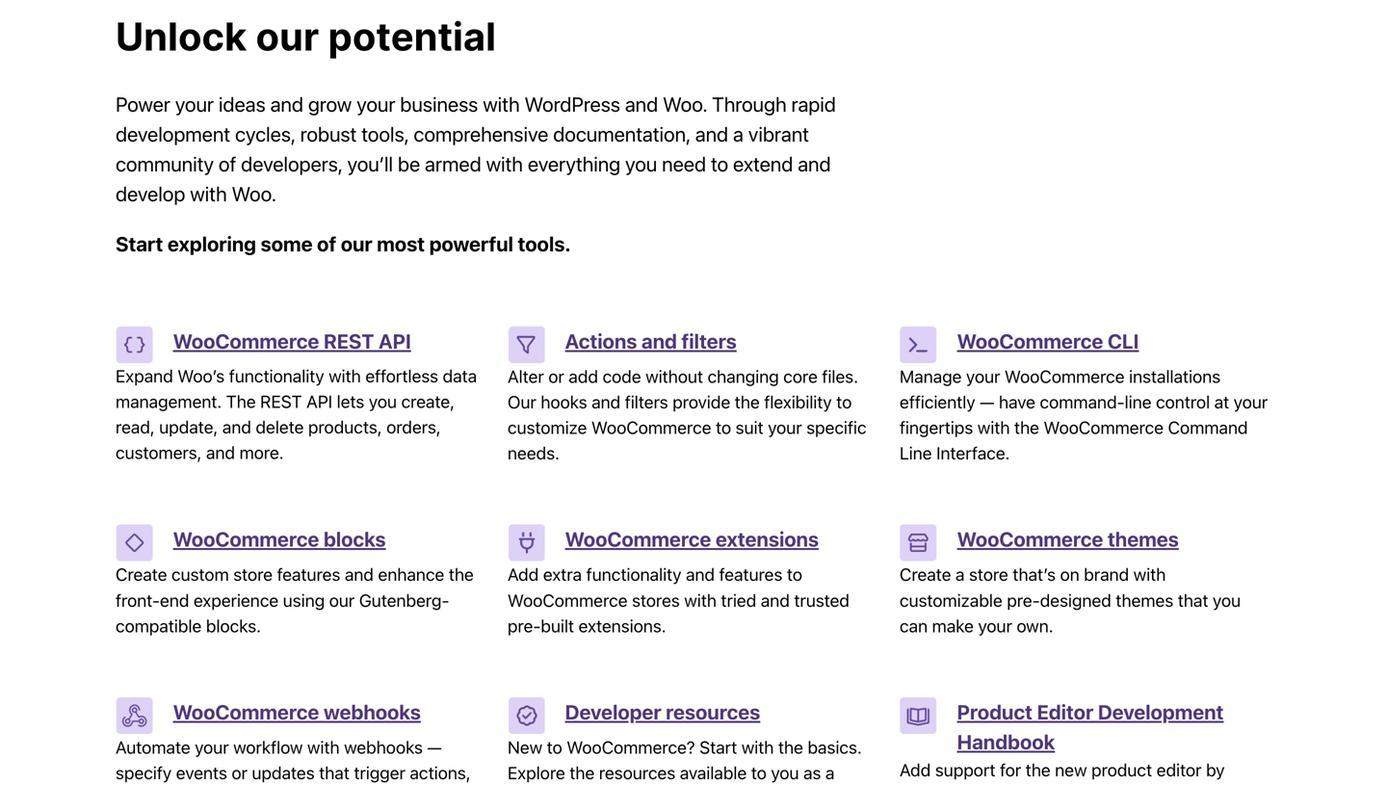 Task type: describe. For each thing, give the bounding box(es) containing it.
product editor development handbook
[[957, 700, 1224, 754]]

editor
[[1037, 700, 1094, 724]]

have
[[999, 391, 1035, 412]]

woo's
[[178, 365, 225, 386]]

0 vertical spatial resources
[[666, 700, 760, 724]]

api inside expand woo's functionality with effortless data management. the rest api lets you create, read, update, and delete products, orders, customers, and more.
[[306, 391, 332, 412]]

woocommerce up the stores
[[565, 527, 711, 551]]

extra
[[543, 564, 582, 585]]

community
[[116, 152, 214, 176]]

provide
[[673, 391, 730, 412]]

powerful
[[429, 231, 513, 256]]

core
[[783, 366, 818, 387]]

unlock
[[116, 13, 247, 60]]

woocommerce up "that's"
[[957, 527, 1103, 551]]

or inside alter or add code without changing core files. our hooks and filters provide the flexibility to customize woocommerce to suit your specific needs.
[[548, 366, 564, 387]]

woocommerce up have
[[957, 329, 1103, 353]]

functionality for extensions
[[586, 564, 682, 585]]

hooks
[[541, 391, 587, 412]]

woocommerce cli link
[[957, 329, 1139, 353]]

tried
[[721, 590, 756, 610]]

needs.
[[508, 443, 560, 463]]

interface.
[[936, 443, 1010, 463]]

add for woocommerce extensions
[[508, 564, 539, 585]]

create custom store features and enhance the front-end experience using our gutenberg- compatible blocks.
[[116, 564, 474, 636]]

and down vibrant
[[798, 152, 831, 176]]

add extra functionality and features to woocommerce stores with tried and trusted pre-built extensions.
[[508, 564, 850, 636]]

built
[[541, 615, 574, 636]]

and down woocommerce extensions link
[[686, 564, 715, 585]]

blocks
[[324, 527, 386, 551]]

rest inside expand woo's functionality with effortless data management. the rest api lets you create, read, update, and delete products, orders, customers, and more.
[[260, 391, 302, 412]]

trusted
[[794, 590, 850, 610]]

be
[[398, 152, 420, 176]]

to right new
[[547, 737, 562, 758]]

you inside the create a store that's on brand with customizable pre-designed themes that you can make your own.
[[1213, 590, 1241, 610]]

and inside create custom store features and enhance the front-end experience using our gutenberg- compatible blocks.
[[345, 564, 374, 585]]

can
[[900, 615, 928, 636]]

by
[[1206, 759, 1225, 780]]

and down the
[[222, 417, 251, 437]]

that's
[[1013, 564, 1056, 585]]

some
[[261, 231, 313, 256]]

the right explore
[[570, 762, 595, 783]]

compatible
[[116, 615, 202, 636]]

custom
[[171, 564, 229, 585]]

specify
[[116, 762, 172, 783]]

efficiently
[[900, 391, 975, 412]]

features inside create custom store features and enhance the front-end experience using our gutenberg- compatible blocks.
[[277, 564, 340, 585]]

woocommerce rest api link
[[173, 329, 411, 353]]

end
[[160, 590, 189, 610]]

1 horizontal spatial filters
[[682, 329, 737, 353]]

updates
[[252, 762, 315, 783]]

the inside manage your woocommerce installations efficiently — have command-line control at your fingertips with the woocommerce command line interface.
[[1014, 417, 1039, 438]]

with down the 'comprehensive'
[[486, 152, 523, 176]]

filters inside alter or add code without changing core files. our hooks and filters provide the flexibility to customize woocommerce to suit your specific needs.
[[625, 391, 668, 412]]

automate
[[116, 737, 190, 758]]

need
[[662, 152, 706, 176]]

new
[[508, 737, 542, 758]]

to left suit
[[716, 417, 731, 438]]

command
[[1168, 417, 1248, 438]]

product
[[957, 700, 1033, 724]]

and right tried
[[761, 590, 790, 610]]

basics.
[[808, 737, 862, 758]]

exploring
[[167, 231, 256, 256]]

woocommerce down command-
[[1044, 417, 1164, 438]]

the inside create custom store features and enhance the front-end experience using our gutenberg- compatible blocks.
[[449, 564, 474, 585]]

and up cycles,
[[270, 92, 303, 116]]

store for woocommerce themes
[[969, 564, 1008, 585]]

customize
[[508, 417, 587, 438]]

with up the 'comprehensive'
[[483, 92, 520, 116]]

you inside power your ideas and grow your business with wordpress and woo. through rapid development cycles, robust tools, comprehensive documentation, and a vibrant community of developers, you'll be armed with everything you need to extend and develop with woo.
[[625, 152, 657, 176]]

that inside automate your workflow with webhooks — specify events or updates that trigger actions
[[319, 762, 350, 783]]

blocks.
[[206, 615, 261, 636]]

actions and filters link
[[565, 329, 737, 353]]

with inside "new to woocommerce? start with the basics. explore the resources available to you as"
[[742, 737, 774, 758]]

product editor development handbook link
[[957, 700, 1224, 754]]

specific
[[806, 417, 867, 438]]

read,
[[116, 417, 155, 437]]

trigger
[[354, 762, 405, 783]]

woocommerce up woo's on the top left
[[173, 329, 319, 353]]

your right the at
[[1234, 391, 1268, 412]]

make
[[932, 615, 974, 636]]

lets
[[337, 391, 364, 412]]

pre- inside add extra functionality and features to woocommerce stores with tried and trusted pre-built extensions.
[[508, 615, 541, 636]]

you inside "new to woocommerce? start with the basics. explore the resources available to you as"
[[771, 762, 799, 783]]

woocommerce up command-
[[1005, 366, 1125, 387]]

data
[[443, 365, 477, 386]]

documentation,
[[553, 122, 691, 146]]

your inside alter or add code without changing core files. our hooks and filters provide the flexibility to customize woocommerce to suit your specific needs.
[[768, 417, 802, 438]]

automate your workflow with webhooks — specify events or updates that trigger actions
[[116, 737, 471, 785]]

more.
[[239, 442, 284, 463]]

and up without
[[642, 329, 677, 353]]

tools.
[[518, 231, 571, 256]]

grow
[[308, 92, 352, 116]]

woocommerce themes
[[957, 527, 1179, 551]]

front-
[[116, 590, 160, 610]]

ideas
[[219, 92, 266, 116]]

changing
[[708, 366, 779, 387]]

with inside add extra functionality and features to woocommerce stores with tried and trusted pre-built extensions.
[[684, 590, 717, 610]]

0 horizontal spatial for
[[1000, 759, 1021, 780]]

wordpress
[[525, 92, 620, 116]]

with inside automate your workflow with webhooks — specify events or updates that trigger actions
[[307, 737, 340, 758]]

command-
[[1040, 391, 1125, 412]]

with inside the create a store that's on brand with customizable pre-designed themes that you can make your own.
[[1134, 564, 1166, 585]]

most
[[377, 231, 425, 256]]

our inside create custom store features and enhance the front-end experience using our gutenberg- compatible blocks.
[[329, 590, 355, 610]]

you inside expand woo's functionality with effortless data management. the rest api lets you create, read, update, and delete products, orders, customers, and more.
[[369, 391, 397, 412]]

as
[[803, 762, 821, 783]]

installations
[[1129, 366, 1221, 387]]

create a store that's on brand with customizable pre-designed themes that you can make your own.
[[900, 564, 1241, 636]]

webhooks inside automate your workflow with webhooks — specify events or updates that trigger actions
[[344, 737, 423, 758]]

woocommerce?
[[567, 737, 695, 758]]

to inside power your ideas and grow your business with wordpress and woo. through rapid development cycles, robust tools, comprehensive documentation, and a vibrant community of developers, you'll be armed with everything you need to extend and develop with woo.
[[711, 152, 728, 176]]

support
[[935, 759, 996, 780]]

developer resources
[[565, 700, 760, 724]]

alter
[[508, 366, 544, 387]]

designed
[[1040, 590, 1111, 610]]

to right available
[[751, 762, 767, 783]]

available
[[680, 762, 747, 783]]

handy
[[1005, 785, 1053, 785]]

flexibility
[[764, 391, 832, 412]]



Task type: vqa. For each thing, say whether or not it's contained in the screenshot.
the right —
yes



Task type: locate. For each thing, give the bounding box(es) containing it.
effortless
[[365, 365, 438, 386]]

the inside add support for the new product editor by following this handy guide for extensio
[[1026, 759, 1051, 780]]

to down files.
[[836, 391, 852, 412]]

0 vertical spatial or
[[548, 366, 564, 387]]

0 horizontal spatial store
[[233, 564, 273, 585]]

of
[[219, 152, 236, 176], [317, 231, 336, 256]]

1 vertical spatial —
[[427, 737, 442, 758]]

1 vertical spatial functionality
[[586, 564, 682, 585]]

woocommerce down without
[[591, 417, 711, 438]]

0 vertical spatial functionality
[[229, 365, 324, 386]]

to up trusted
[[787, 564, 802, 585]]

0 vertical spatial —
[[980, 391, 995, 412]]

of down cycles,
[[219, 152, 236, 176]]

the
[[226, 391, 256, 412]]

on
[[1060, 564, 1080, 585]]

gutenberg-
[[359, 590, 449, 610]]

0 horizontal spatial woo.
[[232, 181, 277, 205]]

store inside create custom store features and enhance the front-end experience using our gutenberg- compatible blocks.
[[233, 564, 273, 585]]

0 horizontal spatial that
[[319, 762, 350, 783]]

0 vertical spatial webhooks
[[324, 700, 421, 724]]

of inside power your ideas and grow your business with wordpress and woo. through rapid development cycles, robust tools, comprehensive documentation, and a vibrant community of developers, you'll be armed with everything you need to extend and develop with woo.
[[219, 152, 236, 176]]

new to woocommerce? start with the basics. explore the resources available to you as 
[[508, 737, 862, 785]]

api
[[378, 329, 411, 353], [306, 391, 332, 412]]

following
[[900, 785, 969, 785]]

2 vertical spatial our
[[329, 590, 355, 610]]

add inside add extra functionality and features to woocommerce stores with tried and trusted pre-built extensions.
[[508, 564, 539, 585]]

the right enhance
[[449, 564, 474, 585]]

everything
[[528, 152, 621, 176]]

woo.
[[663, 92, 707, 116], [232, 181, 277, 205]]

— for woocommerce webhooks
[[427, 737, 442, 758]]

for
[[1000, 759, 1021, 780], [1105, 785, 1126, 785]]

themes inside the create a store that's on brand with customizable pre-designed themes that you can make your own.
[[1116, 590, 1174, 610]]

themes up brand
[[1108, 527, 1179, 551]]

start inside "new to woocommerce? start with the basics. explore the resources available to you as"
[[699, 737, 737, 758]]

new
[[1055, 759, 1087, 780]]

create
[[116, 564, 167, 585], [900, 564, 951, 585]]

rapid
[[791, 92, 836, 116]]

2 create from the left
[[900, 564, 951, 585]]

a up customizable
[[956, 564, 965, 585]]

start up available
[[699, 737, 737, 758]]

power
[[116, 92, 170, 116]]

create up customizable
[[900, 564, 951, 585]]

woocommerce blocks
[[173, 527, 386, 551]]

create for woocommerce themes
[[900, 564, 951, 585]]

actions
[[565, 329, 637, 353]]

0 vertical spatial pre-
[[1007, 590, 1040, 610]]

1 horizontal spatial add
[[900, 759, 931, 780]]

product
[[1091, 759, 1152, 780]]

functionality down woocommerce rest api
[[229, 365, 324, 386]]

and down 'update,'
[[206, 442, 235, 463]]

actions and filters
[[565, 329, 737, 353]]

1 horizontal spatial for
[[1105, 785, 1126, 785]]

1 vertical spatial filters
[[625, 391, 668, 412]]

or inside automate your workflow with webhooks — specify events or updates that trigger actions
[[232, 762, 247, 783]]

and
[[270, 92, 303, 116], [625, 92, 658, 116], [695, 122, 728, 146], [798, 152, 831, 176], [642, 329, 677, 353], [592, 391, 621, 412], [222, 417, 251, 437], [206, 442, 235, 463], [345, 564, 374, 585], [686, 564, 715, 585], [761, 590, 790, 610]]

the up "handy"
[[1026, 759, 1051, 780]]

resources
[[666, 700, 760, 724], [599, 762, 676, 783]]

potential
[[328, 13, 496, 60]]

without
[[646, 366, 703, 387]]

store for woocommerce blocks
[[233, 564, 273, 585]]

1 vertical spatial resources
[[599, 762, 676, 783]]

0 vertical spatial rest
[[324, 329, 374, 353]]

a inside power your ideas and grow your business with wordpress and woo. through rapid development cycles, robust tools, comprehensive documentation, and a vibrant community of developers, you'll be armed with everything you need to extend and develop with woo.
[[733, 122, 744, 146]]

development
[[1098, 700, 1224, 724]]

manage your woocommerce installations efficiently — have command-line control at your fingertips with the woocommerce command line interface.
[[900, 366, 1268, 463]]

rest up the lets
[[324, 329, 374, 353]]

1 store from the left
[[233, 564, 273, 585]]

woocommerce inside add extra functionality and features to woocommerce stores with tried and trusted pre-built extensions.
[[508, 590, 628, 610]]

1 vertical spatial or
[[232, 762, 247, 783]]

to right need
[[711, 152, 728, 176]]

alter or add code without changing core files. our hooks and filters provide the flexibility to customize woocommerce to suit your specific needs.
[[508, 366, 867, 463]]

1 vertical spatial webhooks
[[344, 737, 423, 758]]

woocommerce
[[173, 329, 319, 353], [957, 329, 1103, 353], [1005, 366, 1125, 387], [591, 417, 711, 438], [1044, 417, 1164, 438], [173, 527, 319, 551], [565, 527, 711, 551], [957, 527, 1103, 551], [508, 590, 628, 610], [173, 700, 319, 724]]

1 horizontal spatial that
[[1178, 590, 1208, 610]]

pre- inside the create a store that's on brand with customizable pre-designed themes that you can make your own.
[[1007, 590, 1040, 610]]

store inside the create a store that's on brand with customizable pre-designed themes that you can make your own.
[[969, 564, 1008, 585]]

through
[[712, 92, 787, 116]]

— inside automate your workflow with webhooks — specify events or updates that trigger actions
[[427, 737, 442, 758]]

0 horizontal spatial add
[[508, 564, 539, 585]]

start down develop
[[116, 231, 163, 256]]

0 vertical spatial filters
[[682, 329, 737, 353]]

your
[[175, 92, 214, 116], [357, 92, 395, 116], [966, 366, 1000, 387], [1234, 391, 1268, 412], [768, 417, 802, 438], [978, 615, 1012, 636], [195, 737, 229, 758]]

you
[[625, 152, 657, 176], [369, 391, 397, 412], [1213, 590, 1241, 610], [771, 762, 799, 783]]

power your ideas and grow your business with wordpress and woo. through rapid development cycles, robust tools, comprehensive documentation, and a vibrant community of developers, you'll be armed with everything you need to extend and develop with woo.
[[116, 92, 836, 205]]

add support for the new product editor by following this handy guide for extensio
[[900, 759, 1225, 785]]

with up exploring
[[190, 181, 227, 205]]

1 vertical spatial api
[[306, 391, 332, 412]]

1 vertical spatial that
[[319, 762, 350, 783]]

for down product
[[1105, 785, 1126, 785]]

control
[[1156, 391, 1210, 412]]

2 features from the left
[[719, 564, 783, 585]]

functionality inside add extra functionality and features to woocommerce stores with tried and trusted pre-built extensions.
[[586, 564, 682, 585]]

0 vertical spatial for
[[1000, 759, 1021, 780]]

with up the lets
[[329, 365, 361, 386]]

the inside alter or add code without changing core files. our hooks and filters provide the flexibility to customize woocommerce to suit your specific needs.
[[735, 391, 760, 412]]

1 vertical spatial of
[[317, 231, 336, 256]]

filters down code
[[625, 391, 668, 412]]

line
[[900, 443, 932, 463]]

1 horizontal spatial features
[[719, 564, 783, 585]]

and up need
[[695, 122, 728, 146]]

themes down brand
[[1116, 590, 1174, 610]]

1 vertical spatial add
[[900, 759, 931, 780]]

create,
[[401, 391, 455, 412]]

1 horizontal spatial or
[[548, 366, 564, 387]]

develop
[[116, 181, 185, 205]]

0 vertical spatial our
[[256, 13, 319, 60]]

our up grow
[[256, 13, 319, 60]]

you'll
[[347, 152, 393, 176]]

resources down woocommerce?
[[599, 762, 676, 783]]

unlock our potential
[[116, 13, 496, 60]]

your up have
[[966, 366, 1000, 387]]

— for woocommerce cli
[[980, 391, 995, 412]]

or right events
[[232, 762, 247, 783]]

a inside the create a store that's on brand with customizable pre-designed themes that you can make your own.
[[956, 564, 965, 585]]

your left "own." on the right of page
[[978, 615, 1012, 636]]

0 horizontal spatial a
[[733, 122, 744, 146]]

features up tried
[[719, 564, 783, 585]]

files.
[[822, 366, 858, 387]]

the
[[735, 391, 760, 412], [1014, 417, 1039, 438], [449, 564, 474, 585], [778, 737, 803, 758], [1026, 759, 1051, 780], [570, 762, 595, 783]]

functionality
[[229, 365, 324, 386], [586, 564, 682, 585]]

1 horizontal spatial —
[[980, 391, 995, 412]]

1 horizontal spatial a
[[956, 564, 965, 585]]

that inside the create a store that's on brand with customizable pre-designed themes that you can make your own.
[[1178, 590, 1208, 610]]

add inside add support for the new product editor by following this handy guide for extensio
[[900, 759, 931, 780]]

resources inside "new to woocommerce? start with the basics. explore the resources available to you as"
[[599, 762, 676, 783]]

stores
[[632, 590, 680, 610]]

extend
[[733, 152, 793, 176]]

create for woocommerce blocks
[[116, 564, 167, 585]]

1 horizontal spatial woo.
[[663, 92, 707, 116]]

woocommerce down extra
[[508, 590, 628, 610]]

our left the most
[[341, 231, 372, 256]]

developer
[[565, 700, 661, 724]]

and down code
[[592, 391, 621, 412]]

explore
[[508, 762, 565, 783]]

your up events
[[195, 737, 229, 758]]

fingertips
[[900, 417, 973, 438]]

0 vertical spatial that
[[1178, 590, 1208, 610]]

cli
[[1108, 329, 1139, 353]]

0 horizontal spatial start
[[116, 231, 163, 256]]

0 vertical spatial api
[[378, 329, 411, 353]]

1 vertical spatial rest
[[260, 391, 302, 412]]

with left tried
[[684, 590, 717, 610]]

1 horizontal spatial of
[[317, 231, 336, 256]]

comprehensive
[[414, 122, 548, 146]]

with inside expand woo's functionality with effortless data management. the rest api lets you create, read, update, and delete products, orders, customers, and more.
[[329, 365, 361, 386]]

1 vertical spatial our
[[341, 231, 372, 256]]

1 vertical spatial woo.
[[232, 181, 277, 205]]

a down the through
[[733, 122, 744, 146]]

features
[[277, 564, 340, 585], [719, 564, 783, 585]]

store up experience
[[233, 564, 273, 585]]

woocommerce blocks link
[[173, 527, 386, 551]]

0 horizontal spatial or
[[232, 762, 247, 783]]

workflow
[[233, 737, 303, 758]]

1 create from the left
[[116, 564, 167, 585]]

1 vertical spatial start
[[699, 737, 737, 758]]

create up front-
[[116, 564, 167, 585]]

your inside automate your workflow with webhooks — specify events or updates that trigger actions
[[195, 737, 229, 758]]

create inside the create a store that's on brand with customizable pre-designed themes that you can make your own.
[[900, 564, 951, 585]]

your down flexibility
[[768, 417, 802, 438]]

functionality up the stores
[[586, 564, 682, 585]]

0 vertical spatial add
[[508, 564, 539, 585]]

features inside add extra functionality and features to woocommerce stores with tried and trusted pre-built extensions.
[[719, 564, 783, 585]]

woocommerce themes link
[[957, 527, 1179, 551]]

the left 'basics.'
[[778, 737, 803, 758]]

add for product editor development handbook
[[900, 759, 931, 780]]

business
[[400, 92, 478, 116]]

vibrant
[[748, 122, 809, 146]]

to inside add extra functionality and features to woocommerce stores with tried and trusted pre-built extensions.
[[787, 564, 802, 585]]

experience
[[194, 590, 279, 610]]

woocommerce rest api
[[173, 329, 411, 353]]

1 horizontal spatial create
[[900, 564, 951, 585]]

0 horizontal spatial —
[[427, 737, 442, 758]]

woo. down developers,
[[232, 181, 277, 205]]

0 vertical spatial of
[[219, 152, 236, 176]]

manage
[[900, 366, 962, 387]]

the up suit
[[735, 391, 760, 412]]

management.
[[116, 391, 222, 412]]

store up customizable
[[969, 564, 1008, 585]]

rest up delete
[[260, 391, 302, 412]]

1 horizontal spatial functionality
[[586, 564, 682, 585]]

add up following
[[900, 759, 931, 780]]

orders,
[[386, 417, 441, 437]]

woocommerce webhooks
[[173, 700, 421, 724]]

1 horizontal spatial pre-
[[1007, 590, 1040, 610]]

api up the effortless
[[378, 329, 411, 353]]

start
[[116, 231, 163, 256], [699, 737, 737, 758]]

0 vertical spatial woo.
[[663, 92, 707, 116]]

events
[[176, 762, 227, 783]]

— left have
[[980, 391, 995, 412]]

your inside the create a store that's on brand with customizable pre-designed themes that you can make your own.
[[978, 615, 1012, 636]]

1 vertical spatial a
[[956, 564, 965, 585]]

— left new
[[427, 737, 442, 758]]

add left extra
[[508, 564, 539, 585]]

with up interface.
[[978, 417, 1010, 438]]

with up available
[[742, 737, 774, 758]]

api left the lets
[[306, 391, 332, 412]]

store
[[233, 564, 273, 585], [969, 564, 1008, 585]]

the down have
[[1014, 417, 1039, 438]]

0 horizontal spatial functionality
[[229, 365, 324, 386]]

woocommerce up custom
[[173, 527, 319, 551]]

and down blocks
[[345, 564, 374, 585]]

woo. up need
[[663, 92, 707, 116]]

and up documentation,
[[625, 92, 658, 116]]

1 vertical spatial themes
[[1116, 590, 1174, 610]]

0 vertical spatial themes
[[1108, 527, 1179, 551]]

own.
[[1017, 615, 1053, 636]]

and inside alter or add code without changing core files. our hooks and filters provide the flexibility to customize woocommerce to suit your specific needs.
[[592, 391, 621, 412]]

features up using
[[277, 564, 340, 585]]

of right some
[[317, 231, 336, 256]]

resources up "new to woocommerce? start with the basics. explore the resources available to you as" at the bottom
[[666, 700, 760, 724]]

0 horizontal spatial api
[[306, 391, 332, 412]]

0 horizontal spatial of
[[219, 152, 236, 176]]

0 horizontal spatial features
[[277, 564, 340, 585]]

customizable
[[900, 590, 1003, 610]]

0 vertical spatial start
[[116, 231, 163, 256]]

0 horizontal spatial rest
[[260, 391, 302, 412]]

filters up changing
[[682, 329, 737, 353]]

1 horizontal spatial api
[[378, 329, 411, 353]]

1 vertical spatial pre-
[[508, 615, 541, 636]]

your up development
[[175, 92, 214, 116]]

0 vertical spatial a
[[733, 122, 744, 146]]

1 features from the left
[[277, 564, 340, 585]]

with inside manage your woocommerce installations efficiently — have command-line control at your fingertips with the woocommerce command line interface.
[[978, 417, 1010, 438]]

with down woocommerce webhooks "link"
[[307, 737, 340, 758]]

functionality for rest
[[229, 365, 324, 386]]

woocommerce webhooks link
[[173, 700, 421, 724]]

for up "handy"
[[1000, 759, 1021, 780]]

create inside create custom store features and enhance the front-end experience using our gutenberg- compatible blocks.
[[116, 564, 167, 585]]

woocommerce up workflow
[[173, 700, 319, 724]]

0 horizontal spatial filters
[[625, 391, 668, 412]]

1 vertical spatial for
[[1105, 785, 1126, 785]]

None search field
[[79, 46, 1253, 105]]

or up hooks
[[548, 366, 564, 387]]

woocommerce inside alter or add code without changing core files. our hooks and filters provide the flexibility to customize woocommerce to suit your specific needs.
[[591, 417, 711, 438]]

enhance
[[378, 564, 444, 585]]

functionality inside expand woo's functionality with effortless data management. the rest api lets you create, read, update, and delete products, orders, customers, and more.
[[229, 365, 324, 386]]

— inside manage your woocommerce installations efficiently — have command-line control at your fingertips with the woocommerce command line interface.
[[980, 391, 995, 412]]

our right using
[[329, 590, 355, 610]]

woocommerce extensions link
[[565, 527, 819, 551]]

1 horizontal spatial store
[[969, 564, 1008, 585]]

customers,
[[116, 442, 202, 463]]

rest
[[324, 329, 374, 353], [260, 391, 302, 412]]

your up tools,
[[357, 92, 395, 116]]

2 store from the left
[[969, 564, 1008, 585]]

1 horizontal spatial rest
[[324, 329, 374, 353]]

0 horizontal spatial pre-
[[508, 615, 541, 636]]

0 horizontal spatial create
[[116, 564, 167, 585]]

with right brand
[[1134, 564, 1166, 585]]

our
[[508, 391, 536, 412]]

editor
[[1157, 759, 1202, 780]]

woocommerce extensions
[[565, 527, 819, 551]]

1 horizontal spatial start
[[699, 737, 737, 758]]

webhooks
[[324, 700, 421, 724], [344, 737, 423, 758]]

products,
[[308, 417, 382, 437]]



